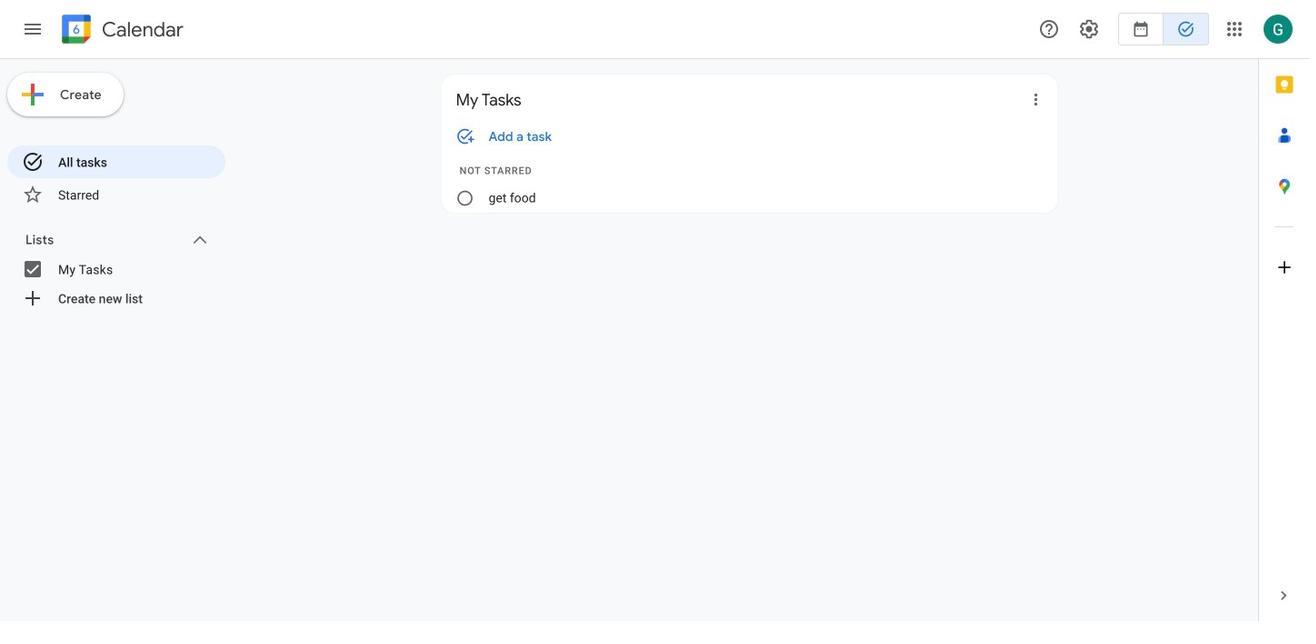 Task type: vqa. For each thing, say whether or not it's contained in the screenshot.
Tasks Sidebar ICON
yes



Task type: locate. For each thing, give the bounding box(es) containing it.
heading
[[98, 19, 184, 40]]

tab list
[[1260, 59, 1310, 570]]

tasks sidebar image
[[22, 18, 44, 40]]



Task type: describe. For each thing, give the bounding box(es) containing it.
settings menu image
[[1079, 18, 1101, 40]]

support menu image
[[1039, 18, 1061, 40]]

heading inside calendar element
[[98, 19, 184, 40]]

calendar element
[[58, 11, 184, 51]]



